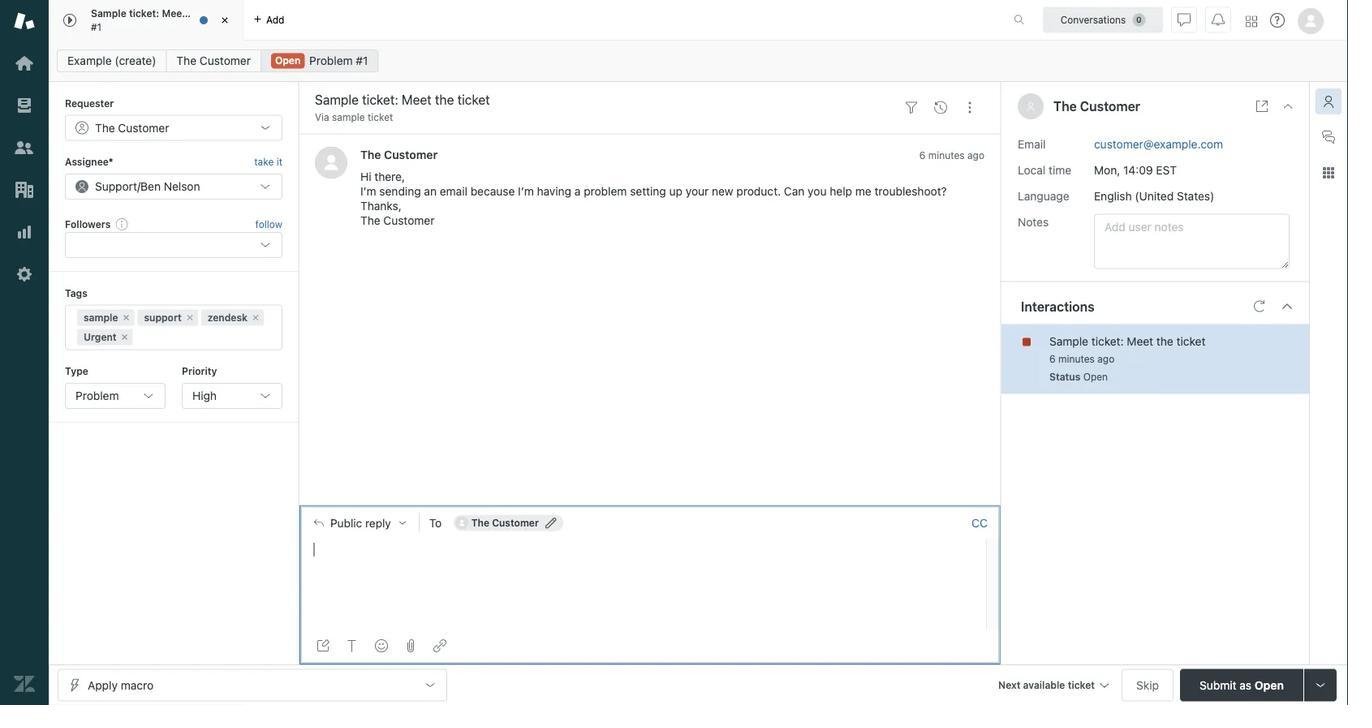 Task type: vqa. For each thing, say whether or not it's contained in the screenshot.
the left Close icon
no



Task type: describe. For each thing, give the bounding box(es) containing it.
2 vertical spatial open
[[1255, 679, 1284, 692]]

example
[[67, 54, 112, 67]]

take it button
[[254, 154, 283, 170]]

open inside "secondary" element
[[275, 55, 301, 66]]

meet for sample ticket: meet the ticket #1
[[162, 8, 186, 19]]

take
[[254, 156, 274, 168]]

troubleshoot?
[[875, 185, 947, 198]]

customer@example.com
[[1095, 137, 1224, 151]]

hide composer image
[[643, 499, 656, 512]]

close image inside tab
[[217, 12, 233, 28]]

submit
[[1200, 679, 1237, 692]]

tab containing sample ticket: meet the ticket
[[49, 0, 244, 41]]

customer context image
[[1323, 95, 1336, 108]]

the up 'hi' at the left
[[361, 148, 381, 161]]

as
[[1240, 679, 1252, 692]]

local
[[1018, 163, 1046, 177]]

customer inside hi there, i'm sending an email because i'm having a problem setting up your new product. can you help me troubleshoot? thanks, the customer
[[384, 214, 435, 227]]

0 vertical spatial 6
[[920, 149, 926, 161]]

cc
[[972, 516, 988, 530]]

tags
[[65, 288, 87, 299]]

time
[[1049, 163, 1072, 177]]

notifications image
[[1212, 13, 1225, 26]]

example (create)
[[67, 54, 156, 67]]

notes
[[1018, 215, 1049, 229]]

1 i'm from the left
[[361, 185, 376, 198]]

skip button
[[1122, 669, 1174, 702]]

the customer right customer@example.com icon
[[472, 518, 539, 529]]

1 horizontal spatial the customer link
[[361, 148, 438, 161]]

public reply
[[330, 516, 391, 530]]

next available ticket button
[[991, 669, 1116, 704]]

displays possible ticket submission types image
[[1315, 679, 1328, 692]]

ben
[[141, 180, 161, 193]]

customer inside "secondary" element
[[200, 54, 251, 67]]

type
[[65, 366, 88, 377]]

because
[[471, 185, 515, 198]]

the inside hi there, i'm sending an email because i'm having a problem setting up your new product. can you help me troubleshoot? thanks, the customer
[[361, 214, 381, 227]]

public
[[330, 516, 362, 530]]

est
[[1157, 163, 1177, 177]]

sample ticket: meet the ticket #1
[[91, 8, 234, 32]]

mon, 14:09 est
[[1095, 163, 1177, 177]]

an
[[424, 185, 437, 198]]

submit as open
[[1200, 679, 1284, 692]]

6 minutes ago
[[920, 149, 985, 161]]

nelson
[[164, 180, 200, 193]]

conversations button
[[1043, 7, 1164, 33]]

views image
[[14, 95, 35, 116]]

available
[[1024, 680, 1066, 691]]

filter image
[[905, 101, 918, 114]]

reply
[[365, 516, 391, 530]]

a
[[575, 185, 581, 198]]

having
[[537, 185, 572, 198]]

support / ben nelson
[[95, 180, 200, 193]]

problem for problem
[[76, 389, 119, 403]]

to
[[429, 517, 442, 530]]

the for sample ticket: meet the ticket #1
[[189, 8, 204, 19]]

remove image for zendesk
[[251, 313, 261, 323]]

edit user image
[[546, 518, 557, 529]]

problem for problem #1
[[309, 54, 353, 67]]

hi there, i'm sending an email because i'm having a problem setting up your new product. can you help me troubleshoot? thanks, the customer
[[361, 170, 947, 227]]

status
[[1050, 372, 1081, 383]]

conversations
[[1061, 14, 1126, 26]]

customer up there,
[[384, 148, 438, 161]]

product.
[[737, 185, 781, 198]]

remove image for support
[[185, 313, 195, 323]]

ticket inside popup button
[[1068, 680, 1095, 691]]

customer inside requester element
[[118, 121, 169, 134]]

high button
[[182, 383, 283, 409]]

it
[[277, 156, 283, 168]]

states)
[[1177, 189, 1215, 203]]

sample for sample ticket: meet the ticket #1
[[91, 8, 126, 19]]

0 vertical spatial minutes
[[929, 149, 965, 161]]

follow button
[[255, 217, 283, 231]]

add link (cmd k) image
[[434, 640, 447, 653]]

remove image for urgent
[[120, 333, 130, 342]]

meet for sample ticket: meet the ticket 6 minutes ago status open
[[1127, 335, 1154, 348]]

get help image
[[1271, 13, 1285, 28]]

customer@example.com image
[[455, 517, 468, 530]]

the inside requester element
[[95, 121, 115, 134]]

take it
[[254, 156, 283, 168]]

the customer inside requester element
[[95, 121, 169, 134]]

assignee*
[[65, 156, 113, 168]]

customer up customer@example.com on the right top of page
[[1080, 99, 1141, 114]]

email
[[1018, 137, 1046, 151]]

you
[[808, 185, 827, 198]]

there,
[[375, 170, 405, 183]]

ticket: for sample ticket: meet the ticket #1
[[129, 8, 159, 19]]

/
[[137, 180, 141, 193]]

support
[[95, 180, 137, 193]]

ticket inside sample ticket: meet the ticket 6 minutes ago status open
[[1177, 335, 1206, 348]]

the right user image
[[1054, 99, 1077, 114]]

macro
[[121, 679, 154, 692]]

14:09
[[1124, 163, 1154, 177]]

admin image
[[14, 264, 35, 285]]

1 horizontal spatial sample
[[332, 112, 365, 123]]

followers element
[[65, 232, 283, 258]]

english
[[1095, 189, 1132, 203]]

customers image
[[14, 137, 35, 158]]

example (create) button
[[57, 50, 167, 72]]

ago inside sample ticket: meet the ticket 6 minutes ago status open
[[1098, 354, 1115, 365]]

button displays agent's chat status as invisible. image
[[1178, 13, 1191, 26]]

tabs tab list
[[49, 0, 997, 41]]

Public reply composer text field
[[307, 540, 982, 575]]

2 i'm from the left
[[518, 185, 534, 198]]

interactions
[[1021, 299, 1095, 314]]

sample ticket: meet the ticket 6 minutes ago status open
[[1050, 335, 1206, 383]]

the inside "secondary" element
[[177, 54, 197, 67]]

help
[[830, 185, 853, 198]]

add button
[[244, 0, 294, 40]]

next
[[999, 680, 1021, 691]]

email
[[440, 185, 468, 198]]



Task type: locate. For each thing, give the bounding box(es) containing it.
the down "requester"
[[95, 121, 115, 134]]

Add user notes text field
[[1095, 214, 1290, 269]]

new
[[712, 185, 734, 198]]

1 vertical spatial sample
[[84, 312, 118, 324]]

1 horizontal spatial ago
[[1098, 354, 1115, 365]]

the customer up mon,
[[1054, 99, 1141, 114]]

ticket inside the sample ticket: meet the ticket #1
[[207, 8, 234, 19]]

view more details image
[[1256, 100, 1269, 113]]

#1 up via sample ticket
[[356, 54, 368, 67]]

public reply button
[[300, 506, 419, 540]]

ago
[[968, 149, 985, 161], [1098, 354, 1115, 365]]

0 vertical spatial problem
[[309, 54, 353, 67]]

0 horizontal spatial close image
[[217, 12, 233, 28]]

the customer link inside "secondary" element
[[166, 50, 261, 72]]

0 vertical spatial sample
[[91, 8, 126, 19]]

open down add
[[275, 55, 301, 66]]

urgent
[[84, 332, 117, 343]]

1 vertical spatial open
[[1084, 372, 1108, 383]]

sample up urgent
[[84, 312, 118, 324]]

remove image
[[185, 313, 195, 323], [251, 313, 261, 323], [120, 333, 130, 342]]

(united
[[1135, 189, 1174, 203]]

via
[[315, 112, 329, 123]]

the customer link
[[166, 50, 261, 72], [361, 148, 438, 161]]

requester element
[[65, 115, 283, 141]]

2 horizontal spatial remove image
[[251, 313, 261, 323]]

user image
[[1026, 101, 1036, 111]]

user image
[[1028, 102, 1035, 111]]

can
[[784, 185, 805, 198]]

1 horizontal spatial remove image
[[185, 313, 195, 323]]

0 vertical spatial sample
[[332, 112, 365, 123]]

problem inside popup button
[[76, 389, 119, 403]]

6 minutes ago text field down events icon
[[920, 149, 985, 161]]

0 vertical spatial ago
[[968, 149, 985, 161]]

apps image
[[1323, 166, 1336, 179]]

1 vertical spatial ticket:
[[1092, 335, 1124, 348]]

1 horizontal spatial sample
[[1050, 335, 1089, 348]]

ticket: inside the sample ticket: meet the ticket #1
[[129, 8, 159, 19]]

0 horizontal spatial open
[[275, 55, 301, 66]]

ticket actions image
[[964, 101, 977, 114]]

mon,
[[1095, 163, 1121, 177]]

1 vertical spatial 6
[[1050, 354, 1056, 365]]

english (united states)
[[1095, 189, 1215, 203]]

minutes inside sample ticket: meet the ticket 6 minutes ago status open
[[1059, 354, 1095, 365]]

thanks,
[[361, 199, 402, 213]]

0 horizontal spatial the
[[189, 8, 204, 19]]

0 vertical spatial close image
[[217, 12, 233, 28]]

problem
[[309, 54, 353, 67], [76, 389, 119, 403]]

apply macro
[[88, 679, 154, 692]]

open inside sample ticket: meet the ticket 6 minutes ago status open
[[1084, 372, 1108, 383]]

the customer up there,
[[361, 148, 438, 161]]

0 horizontal spatial remove image
[[120, 333, 130, 342]]

open right as
[[1255, 679, 1284, 692]]

0 horizontal spatial problem
[[76, 389, 119, 403]]

1 horizontal spatial open
[[1084, 372, 1108, 383]]

0 vertical spatial #1
[[91, 21, 102, 32]]

requester
[[65, 97, 114, 109]]

close image left add popup button
[[217, 12, 233, 28]]

0 horizontal spatial 6 minutes ago text field
[[920, 149, 985, 161]]

language
[[1018, 189, 1070, 203]]

your
[[686, 185, 709, 198]]

0 vertical spatial the
[[189, 8, 204, 19]]

support
[[144, 312, 182, 324]]

me
[[856, 185, 872, 198]]

#1 inside "secondary" element
[[356, 54, 368, 67]]

sample inside the sample ticket: meet the ticket #1
[[91, 8, 126, 19]]

i'm down 'hi' at the left
[[361, 185, 376, 198]]

format text image
[[346, 640, 359, 653]]

i'm
[[361, 185, 376, 198], [518, 185, 534, 198]]

assignee* element
[[65, 174, 283, 200]]

minutes down events icon
[[929, 149, 965, 161]]

the customer inside "secondary" element
[[177, 54, 251, 67]]

problem
[[584, 185, 627, 198]]

avatar image
[[315, 146, 348, 179]]

6 inside sample ticket: meet the ticket 6 minutes ago status open
[[1050, 354, 1056, 365]]

1 horizontal spatial meet
[[1127, 335, 1154, 348]]

zendesk support image
[[14, 11, 35, 32]]

the customer down "requester"
[[95, 121, 169, 134]]

add
[[266, 14, 285, 26]]

meet inside sample ticket: meet the ticket 6 minutes ago status open
[[1127, 335, 1154, 348]]

organizations image
[[14, 179, 35, 201]]

events image
[[935, 101, 948, 114]]

close image right the view more details image on the right top
[[1282, 100, 1295, 113]]

sending
[[380, 185, 421, 198]]

0 horizontal spatial the customer link
[[166, 50, 261, 72]]

zendesk image
[[14, 674, 35, 695]]

the
[[189, 8, 204, 19], [1157, 335, 1174, 348]]

0 horizontal spatial #1
[[91, 21, 102, 32]]

1 horizontal spatial close image
[[1282, 100, 1295, 113]]

the customer down the sample ticket: meet the ticket #1
[[177, 54, 251, 67]]

the customer link down the sample ticket: meet the ticket #1
[[166, 50, 261, 72]]

1 vertical spatial ago
[[1098, 354, 1115, 365]]

ticket: up (create) at the top
[[129, 8, 159, 19]]

1 horizontal spatial 6 minutes ago text field
[[1050, 354, 1115, 365]]

0 horizontal spatial minutes
[[929, 149, 965, 161]]

0 vertical spatial 6 minutes ago text field
[[920, 149, 985, 161]]

customer
[[200, 54, 251, 67], [1080, 99, 1141, 114], [118, 121, 169, 134], [384, 148, 438, 161], [384, 214, 435, 227], [492, 518, 539, 529]]

remove image
[[121, 313, 131, 323]]

remove image right zendesk
[[251, 313, 261, 323]]

customer left edit user icon
[[492, 518, 539, 529]]

priority
[[182, 366, 217, 377]]

0 vertical spatial meet
[[162, 8, 186, 19]]

up
[[670, 185, 683, 198]]

ticket: for sample ticket: meet the ticket 6 minutes ago status open
[[1092, 335, 1124, 348]]

#1 inside the sample ticket: meet the ticket #1
[[91, 21, 102, 32]]

1 horizontal spatial #1
[[356, 54, 368, 67]]

0 horizontal spatial sample
[[84, 312, 118, 324]]

customer up support / ben nelson on the top
[[118, 121, 169, 134]]

customer down add popup button
[[200, 54, 251, 67]]

draft mode image
[[317, 640, 330, 653]]

problem down type
[[76, 389, 119, 403]]

remove image right support
[[185, 313, 195, 323]]

1 horizontal spatial ticket:
[[1092, 335, 1124, 348]]

the right customer@example.com icon
[[472, 518, 490, 529]]

cc button
[[972, 516, 988, 531]]

the
[[177, 54, 197, 67], [1054, 99, 1077, 114], [95, 121, 115, 134], [361, 148, 381, 161], [361, 214, 381, 227], [472, 518, 490, 529]]

remove image down remove icon
[[120, 333, 130, 342]]

1 horizontal spatial i'm
[[518, 185, 534, 198]]

get started image
[[14, 53, 35, 74]]

6 minutes ago text field up status on the bottom
[[1050, 354, 1115, 365]]

skip
[[1137, 679, 1159, 692]]

reporting image
[[14, 222, 35, 243]]

1 vertical spatial minutes
[[1059, 354, 1095, 365]]

problem up via
[[309, 54, 353, 67]]

the customer
[[177, 54, 251, 67], [1054, 99, 1141, 114], [95, 121, 169, 134], [361, 148, 438, 161], [472, 518, 539, 529]]

close image
[[217, 12, 233, 28], [1282, 100, 1295, 113]]

0 horizontal spatial sample
[[91, 8, 126, 19]]

the customer link up there,
[[361, 148, 438, 161]]

setting
[[630, 185, 666, 198]]

0 vertical spatial ticket:
[[129, 8, 159, 19]]

meet inside the sample ticket: meet the ticket #1
[[162, 8, 186, 19]]

next available ticket
[[999, 680, 1095, 691]]

i'm left having
[[518, 185, 534, 198]]

6 up status on the bottom
[[1050, 354, 1056, 365]]

zendesk products image
[[1246, 16, 1258, 27]]

0 horizontal spatial 6
[[920, 149, 926, 161]]

(create)
[[115, 54, 156, 67]]

1 vertical spatial the customer link
[[361, 148, 438, 161]]

#1
[[91, 21, 102, 32], [356, 54, 368, 67]]

open
[[275, 55, 301, 66], [1084, 372, 1108, 383], [1255, 679, 1284, 692]]

ticket:
[[129, 8, 159, 19], [1092, 335, 1124, 348]]

1 vertical spatial 6 minutes ago text field
[[1050, 354, 1115, 365]]

1 vertical spatial #1
[[356, 54, 368, 67]]

sample up status on the bottom
[[1050, 335, 1089, 348]]

apply
[[88, 679, 118, 692]]

1 vertical spatial problem
[[76, 389, 119, 403]]

problem button
[[65, 383, 166, 409]]

1 vertical spatial the
[[1157, 335, 1174, 348]]

the down "thanks,"
[[361, 214, 381, 227]]

1 horizontal spatial problem
[[309, 54, 353, 67]]

#1 up example
[[91, 21, 102, 32]]

Subject field
[[312, 90, 894, 110]]

0 vertical spatial the customer link
[[166, 50, 261, 72]]

ticket: down interactions
[[1092, 335, 1124, 348]]

sample inside sample ticket: meet the ticket 6 minutes ago status open
[[1050, 335, 1089, 348]]

0 vertical spatial open
[[275, 55, 301, 66]]

sample right via
[[332, 112, 365, 123]]

customer down sending
[[384, 214, 435, 227]]

ticket
[[207, 8, 234, 19], [368, 112, 393, 123], [1177, 335, 1206, 348], [1068, 680, 1095, 691]]

1 horizontal spatial minutes
[[1059, 354, 1095, 365]]

hi
[[361, 170, 372, 183]]

sample for sample ticket: meet the ticket 6 minutes ago status open
[[1050, 335, 1089, 348]]

add attachment image
[[404, 640, 417, 653]]

high
[[192, 389, 217, 403]]

local time
[[1018, 163, 1072, 177]]

via sample ticket
[[315, 112, 393, 123]]

problem inside "secondary" element
[[309, 54, 353, 67]]

insert emojis image
[[375, 640, 388, 653]]

the down the sample ticket: meet the ticket #1
[[177, 54, 197, 67]]

ticket: inside sample ticket: meet the ticket 6 minutes ago status open
[[1092, 335, 1124, 348]]

sample
[[332, 112, 365, 123], [84, 312, 118, 324]]

the inside the sample ticket: meet the ticket #1
[[189, 8, 204, 19]]

zendesk
[[208, 312, 248, 324]]

1 horizontal spatial 6
[[1050, 354, 1056, 365]]

problem #1
[[309, 54, 368, 67]]

the inside sample ticket: meet the ticket 6 minutes ago status open
[[1157, 335, 1174, 348]]

0 horizontal spatial ticket:
[[129, 8, 159, 19]]

main element
[[0, 0, 49, 706]]

2 horizontal spatial open
[[1255, 679, 1284, 692]]

secondary element
[[49, 45, 1349, 77]]

tab
[[49, 0, 244, 41]]

sample up "example (create)"
[[91, 8, 126, 19]]

info on adding followers image
[[116, 218, 128, 231]]

followers
[[65, 218, 111, 230]]

open right status on the bottom
[[1084, 372, 1108, 383]]

follow
[[255, 218, 283, 230]]

0 horizontal spatial i'm
[[361, 185, 376, 198]]

minutes up status on the bottom
[[1059, 354, 1095, 365]]

the for sample ticket: meet the ticket 6 minutes ago status open
[[1157, 335, 1174, 348]]

1 vertical spatial close image
[[1282, 100, 1295, 113]]

meet
[[162, 8, 186, 19], [1127, 335, 1154, 348]]

1 vertical spatial meet
[[1127, 335, 1154, 348]]

1 vertical spatial sample
[[1050, 335, 1089, 348]]

6
[[920, 149, 926, 161], [1050, 354, 1056, 365]]

0 horizontal spatial meet
[[162, 8, 186, 19]]

1 horizontal spatial the
[[1157, 335, 1174, 348]]

6 minutes ago text field
[[920, 149, 985, 161], [1050, 354, 1115, 365]]

6 up troubleshoot? at right
[[920, 149, 926, 161]]

0 horizontal spatial ago
[[968, 149, 985, 161]]



